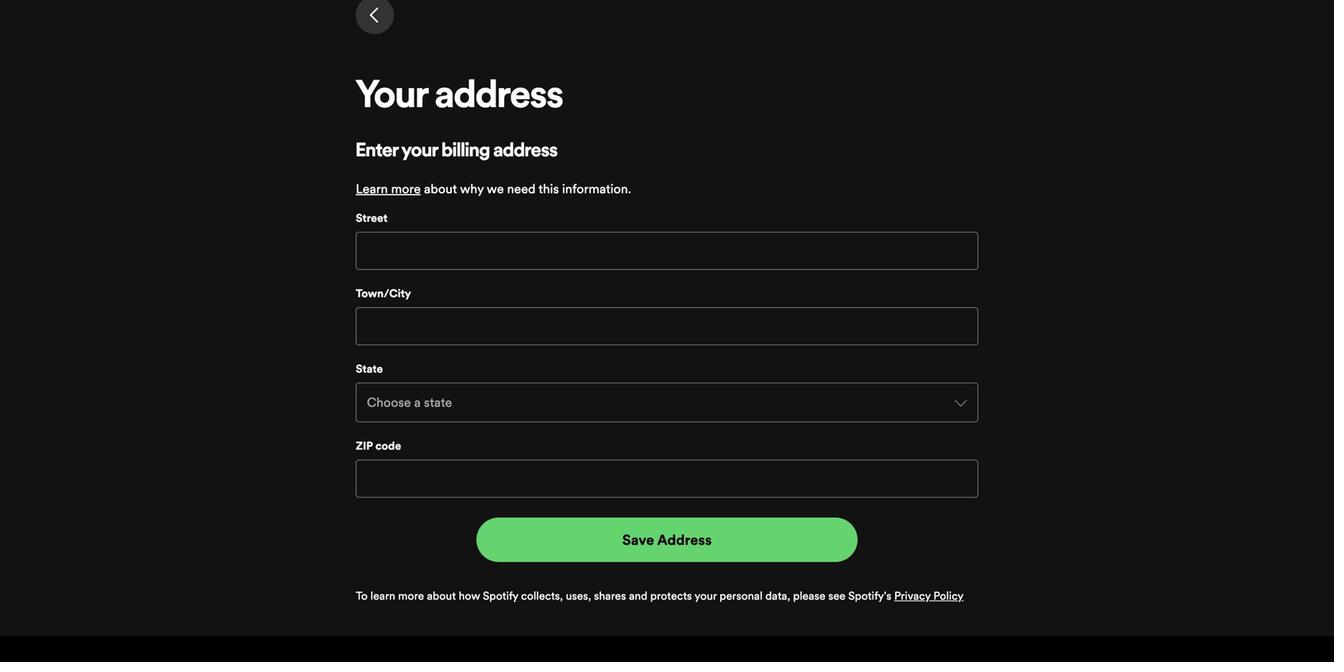 Task type: describe. For each thing, give the bounding box(es) containing it.
enter
[[356, 142, 399, 161]]

State text field
[[367, 394, 370, 411]]

code
[[375, 438, 401, 453]]

privacy policy link
[[894, 588, 964, 603]]

ZIP code text field
[[356, 460, 978, 498]]

and
[[629, 588, 647, 603]]

zip
[[356, 438, 373, 453]]

enter your billing address
[[356, 142, 558, 161]]

0 vertical spatial about
[[424, 180, 457, 198]]

how
[[459, 588, 480, 603]]

privacy
[[894, 588, 931, 603]]

0 vertical spatial address
[[435, 79, 563, 117]]

choose
[[367, 394, 411, 411]]

policy
[[933, 588, 964, 603]]

spotify's
[[848, 588, 891, 603]]

address
[[657, 530, 712, 550]]

learn
[[370, 588, 395, 603]]

footer element
[[0, 636, 1334, 662]]

your address
[[356, 79, 563, 117]]

why
[[460, 180, 484, 198]]

data,
[[765, 588, 790, 603]]

Town/City text field
[[356, 307, 978, 345]]

please
[[793, 588, 825, 603]]

town/city
[[356, 286, 411, 301]]

personal
[[720, 588, 763, 603]]

collects,
[[521, 588, 563, 603]]

zip code
[[356, 438, 401, 453]]

back image
[[365, 6, 384, 25]]

we
[[487, 180, 504, 198]]

save
[[622, 530, 654, 550]]

protects
[[650, 588, 692, 603]]



Task type: locate. For each thing, give the bounding box(es) containing it.
save address button
[[472, 513, 862, 567]]

about left how
[[427, 588, 456, 603]]

need
[[507, 180, 536, 198]]

address
[[435, 79, 563, 117], [494, 142, 558, 161]]

address up billing on the top of the page
[[435, 79, 563, 117]]

state
[[356, 361, 383, 376]]

your right enter
[[402, 142, 438, 161]]

1 vertical spatial your
[[694, 588, 717, 603]]

1 vertical spatial about
[[427, 588, 456, 603]]

address up need
[[494, 142, 558, 161]]

0 vertical spatial your
[[402, 142, 438, 161]]

0 horizontal spatial your
[[402, 142, 438, 161]]

your
[[402, 142, 438, 161], [694, 588, 717, 603]]

learn
[[356, 180, 388, 198]]

more right learn
[[391, 180, 421, 198]]

0 vertical spatial more
[[391, 180, 421, 198]]

about
[[424, 180, 457, 198], [427, 588, 456, 603]]

learn more link
[[356, 180, 421, 198]]

more right "learn"
[[398, 588, 424, 603]]

1 vertical spatial more
[[398, 588, 424, 603]]

a
[[414, 394, 421, 411]]

Street text field
[[356, 232, 978, 270]]

your right protects
[[694, 588, 717, 603]]

information.
[[562, 180, 631, 198]]

learn more about why we need this information.
[[356, 180, 631, 198]]

1 vertical spatial address
[[494, 142, 558, 161]]

your
[[356, 79, 428, 117]]

billing
[[442, 142, 490, 161]]

uses,
[[566, 588, 591, 603]]

spotify
[[483, 588, 518, 603]]

more
[[391, 180, 421, 198], [398, 588, 424, 603]]

to learn more about how spotify collects, uses, shares and protects your personal data, please see spotify's privacy policy
[[356, 588, 964, 603]]

choose a state
[[367, 394, 452, 411]]

1 horizontal spatial your
[[694, 588, 717, 603]]

state
[[424, 394, 452, 411]]

shares
[[594, 588, 626, 603]]

street
[[356, 210, 388, 226]]

see
[[828, 588, 846, 603]]

this
[[539, 180, 559, 198]]

save address
[[622, 530, 712, 550]]

to
[[356, 588, 368, 603]]

about left why
[[424, 180, 457, 198]]



Task type: vqa. For each thing, say whether or not it's contained in the screenshot.
the subscriber inside the 15 HOURS/MONTH OF LISTENING TIME FROM OUR AUDIOBOOKS SUBSCRIBER CATALOG
no



